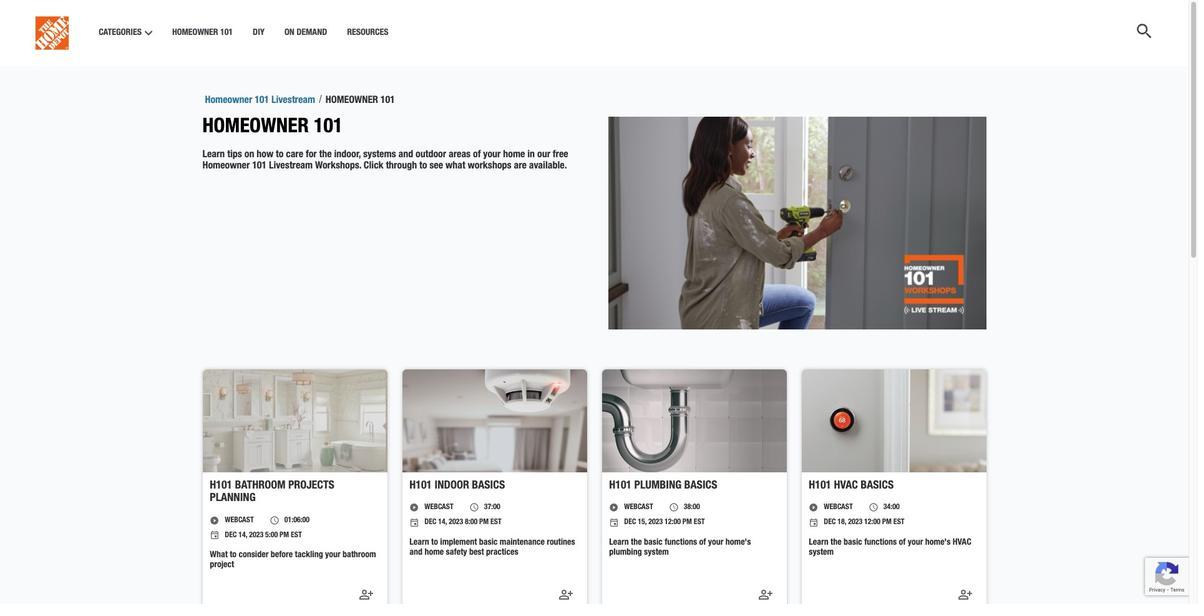 Task type: vqa. For each thing, say whether or not it's contained in the screenshot.
the "event duration" element containing 01:06:00
yes



Task type: locate. For each thing, give the bounding box(es) containing it.
dec left 15,
[[624, 519, 636, 527]]

your up workshops on the top left of page
[[483, 150, 501, 160]]

to left implement at the left bottom
[[431, 539, 438, 547]]

event start date and time element containing dec 15, 2023 12:00 pm est
[[610, 518, 705, 528]]

basics inside 'link'
[[472, 480, 505, 492]]

learn
[[203, 150, 225, 160], [410, 539, 429, 547], [610, 539, 629, 547], [809, 539, 829, 547]]

event duration element containing 38:00
[[669, 503, 700, 513]]

livestream
[[272, 96, 315, 106], [269, 162, 313, 172]]

learn inside learn to implement basic maintenance routines and home safety best practices
[[410, 539, 429, 547]]

what to consider before tackling your bathroom project
[[210, 551, 376, 570]]

event duration element for hvac
[[869, 503, 900, 513]]

homeowner 101 livestream home image
[[28, 8, 76, 58]]

pm for hvac
[[883, 519, 892, 527]]

tips
[[227, 150, 242, 160]]

h101 indoor basics link
[[410, 480, 580, 493]]

event start date and time element containing dec 14, 2023 5:00 pm est
[[210, 531, 302, 541]]

home's
[[726, 539, 751, 547], [926, 539, 951, 547]]

demand
[[297, 29, 327, 37]]

homeowner 101
[[172, 29, 233, 37], [326, 96, 395, 106], [203, 118, 343, 138]]

of inside learn the basic functions of your home's hvac system
[[899, 539, 906, 547]]

learn for h101 plumbing basics
[[610, 539, 629, 547]]

available.
[[529, 162, 567, 172]]

basic inside learn the basic functions of your home's hvac system
[[844, 539, 863, 547]]

dec up what at the left bottom
[[225, 532, 237, 539]]

webcast element down indoor
[[425, 503, 454, 513]]

homeowner 101 left diy
[[172, 29, 233, 37]]

homeowner 101 up the indoor,
[[326, 96, 395, 106]]

event duration element down h101 hvac basics link
[[869, 503, 900, 513]]

homeowner up tips
[[205, 96, 252, 106]]

homeowner down tips
[[203, 162, 250, 172]]

0 vertical spatial home
[[503, 150, 525, 160]]

of inside learn the basic functions of your home's plumbing system
[[700, 539, 706, 547]]

system inside learn the basic functions of your home's hvac system
[[809, 549, 834, 557]]

event duration element down h101 bathroom projects planning link
[[270, 516, 310, 526]]

h101 left plumbing
[[610, 480, 632, 492]]

3 register image from the left
[[958, 587, 973, 602]]

est for h101 indoor basics
[[491, 519, 502, 527]]

pm down '38:00'
[[683, 519, 692, 527]]

register image for h101 plumbing basics
[[758, 587, 773, 602]]

h101 for h101 hvac basics
[[809, 480, 832, 492]]

webcast down indoor
[[425, 504, 454, 511]]

basics up 34:00
[[861, 480, 894, 492]]

home
[[503, 150, 525, 160], [425, 549, 444, 557]]

2023 12:00
[[649, 519, 681, 527], [848, 519, 881, 527]]

1 horizontal spatial home's
[[926, 539, 951, 547]]

event duration element containing 34:00
[[869, 503, 900, 513]]

functions
[[665, 539, 697, 547], [865, 539, 897, 547]]

3 h101 from the left
[[610, 480, 632, 492]]

basic up best
[[479, 539, 498, 547]]

pm down 01:06:00
[[280, 532, 289, 539]]

est down 37:00
[[491, 519, 502, 527]]

1 basics from the left
[[472, 480, 505, 492]]

webcast up the 18,
[[824, 504, 853, 511]]

homeowner 101 link up the indoor,
[[326, 96, 395, 106]]

webcast for bathroom
[[225, 517, 254, 524]]

14,
[[438, 519, 447, 527], [239, 532, 247, 539]]

the inside learn the basic functions of your home's hvac system
[[831, 539, 842, 547]]

1 h101 from the left
[[210, 480, 232, 492]]

h101 for h101 plumbing basics
[[610, 480, 632, 492]]

dec
[[425, 519, 437, 527], [624, 519, 636, 527], [824, 519, 836, 527], [225, 532, 237, 539]]

your inside learn the basic functions of your home's hvac system
[[908, 539, 924, 547]]

our
[[537, 150, 551, 160]]

est down 01:06:00
[[291, 532, 302, 539]]

event duration element for indoor
[[469, 503, 500, 513]]

register image
[[359, 587, 374, 602]]

4 h101 from the left
[[809, 480, 832, 492]]

learn left implement at the left bottom
[[410, 539, 429, 547]]

functions inside learn the basic functions of your home's hvac system
[[865, 539, 897, 547]]

event start date and time element
[[410, 518, 502, 528], [610, 518, 705, 528], [809, 518, 905, 528], [210, 531, 302, 541]]

101
[[220, 29, 233, 37], [255, 96, 269, 106], [381, 96, 395, 106], [314, 118, 343, 138], [252, 162, 267, 172]]

functions for plumbing
[[665, 539, 697, 547]]

event duration element down the h101 indoor basics 'link'
[[469, 503, 500, 513]]

1 vertical spatial homeowner 101
[[326, 96, 395, 106]]

event start date and time element for hvac
[[809, 518, 905, 528]]

2023 12:00 right the 18,
[[848, 519, 881, 527]]

1 basic from the left
[[479, 539, 498, 547]]

h101 inside the h101 indoor basics 'link'
[[410, 480, 432, 492]]

your for h101 hvac basics
[[908, 539, 924, 547]]

livestream up care
[[272, 96, 315, 106]]

homeowner
[[172, 29, 218, 37], [326, 96, 378, 106], [203, 118, 309, 138]]

pm for bathroom
[[280, 532, 289, 539]]

dec 15, 2023 12:00 pm est
[[624, 519, 705, 527]]

2 horizontal spatial register image
[[958, 587, 973, 602]]

system right plumbing
[[644, 549, 669, 557]]

system down dec 18, 2023 12:00 pm est
[[809, 549, 834, 557]]

0 vertical spatial homeowner 101
[[172, 29, 233, 37]]

1 horizontal spatial the
[[631, 539, 642, 547]]

2 h101 from the left
[[410, 480, 432, 492]]

learn the basic functions of your home's hvac system
[[809, 539, 972, 557]]

h101 left indoor
[[410, 480, 432, 492]]

1 horizontal spatial basic
[[644, 539, 663, 547]]

the inside learn tips on how to care for the indoor, systems and outdoor areas of your home in our free homeowner 101 livestream workshops. click through to see what workshops are available.
[[319, 150, 332, 160]]

event start date and time element up learn the basic functions of your home's plumbing system
[[610, 518, 705, 528]]

webcast element up the 18,
[[824, 503, 853, 513]]

2 home's from the left
[[926, 539, 951, 547]]

1 horizontal spatial hvac
[[953, 539, 972, 547]]

diy link
[[253, 28, 265, 38]]

0 vertical spatial and
[[399, 150, 413, 160]]

webcast icon image down h101 indoor basics
[[410, 503, 420, 513]]

1 register image from the left
[[559, 587, 574, 602]]

the right for
[[319, 150, 332, 160]]

basic
[[479, 539, 498, 547], [644, 539, 663, 547], [844, 539, 863, 547]]

1 vertical spatial livestream
[[269, 162, 313, 172]]

functions down dec 15, 2023 12:00 pm est
[[665, 539, 697, 547]]

1 vertical spatial hvac
[[953, 539, 972, 547]]

homeowner 101 for right homeowner 101 link
[[326, 96, 395, 106]]

webcast icon image
[[410, 503, 420, 513], [610, 503, 619, 513], [809, 503, 819, 513], [210, 516, 220, 526]]

what
[[446, 162, 466, 172]]

and up through
[[399, 150, 413, 160]]

14, left 2023 5:00
[[239, 532, 247, 539]]

webcast icon image for h101 indoor basics
[[410, 503, 420, 513]]

basics up '38:00'
[[685, 480, 718, 492]]

est down 34:00
[[894, 519, 905, 527]]

3 basic from the left
[[844, 539, 863, 547]]

h101
[[210, 480, 232, 492], [410, 480, 432, 492], [610, 480, 632, 492], [809, 480, 832, 492]]

your down h101 hvac basics link
[[908, 539, 924, 547]]

of
[[473, 150, 481, 160], [700, 539, 706, 547], [899, 539, 906, 547]]

home up are
[[503, 150, 525, 160]]

homeowner 101 link left diy link
[[172, 28, 233, 38]]

0 horizontal spatial functions
[[665, 539, 697, 547]]

home's inside learn the basic functions of your home's plumbing system
[[726, 539, 751, 547]]

homeowner
[[205, 96, 252, 106], [203, 162, 250, 172]]

webcast icon image down h101 hvac basics
[[809, 503, 819, 513]]

0 vertical spatial hvac
[[834, 480, 858, 492]]

webcast for plumbing
[[624, 504, 653, 511]]

0 horizontal spatial your
[[483, 150, 501, 160]]

2 horizontal spatial basics
[[861, 480, 894, 492]]

bathroom
[[235, 480, 286, 492]]

basic down the 18,
[[844, 539, 863, 547]]

dec for bathroom
[[225, 532, 237, 539]]

1 horizontal spatial register image
[[758, 587, 773, 602]]

0 horizontal spatial 14,
[[239, 532, 247, 539]]

event duration element containing 01:06:00
[[270, 516, 310, 526]]

event duration element for bathroom
[[270, 516, 310, 526]]

h101 bathroom projects planning
[[210, 480, 335, 505]]

pm for indoor
[[480, 519, 489, 527]]

your
[[483, 150, 501, 160], [708, 539, 724, 547], [908, 539, 924, 547]]

home inside learn to implement basic maintenance routines and home safety best practices
[[425, 549, 444, 557]]

0 vertical spatial homeowner 101 link
[[172, 28, 233, 38]]

0 vertical spatial 14,
[[438, 519, 447, 527]]

the for h101 plumbing basics
[[631, 539, 642, 547]]

1 vertical spatial homeowner 101 link
[[326, 96, 395, 106]]

1 horizontal spatial basics
[[685, 480, 718, 492]]

webcast down planning
[[225, 517, 254, 524]]

the down the 18,
[[831, 539, 842, 547]]

of for h101 hvac basics
[[899, 539, 906, 547]]

0 horizontal spatial basics
[[472, 480, 505, 492]]

webcast icon image for h101 hvac basics
[[809, 503, 819, 513]]

webcast up 15,
[[624, 504, 653, 511]]

dec left the 18,
[[824, 519, 836, 527]]

functions for hvac
[[865, 539, 897, 547]]

14, left "2023 8:00"
[[438, 519, 447, 527]]

webcast element down planning
[[225, 516, 254, 526]]

the
[[319, 150, 332, 160], [631, 539, 642, 547], [831, 539, 842, 547]]

to left see
[[419, 162, 427, 172]]

plumbing
[[635, 480, 682, 492]]

2023 12:00 right 15,
[[649, 519, 681, 527]]

0 horizontal spatial 2023 12:00
[[649, 519, 681, 527]]

learn to implement basic maintenance routines and home safety best practices
[[410, 539, 575, 557]]

2023 8:00
[[449, 519, 478, 527]]

dec 14, 2023 5:00 pm est
[[225, 532, 302, 539]]

free
[[553, 150, 569, 160]]

webcast icon image for h101 plumbing basics
[[610, 503, 619, 513]]

2 register image from the left
[[758, 587, 773, 602]]

h101 for h101 indoor basics
[[410, 480, 432, 492]]

0 horizontal spatial of
[[473, 150, 481, 160]]

2 horizontal spatial the
[[831, 539, 842, 547]]

est
[[491, 519, 502, 527], [694, 519, 705, 527], [894, 519, 905, 527], [291, 532, 302, 539]]

14, for bathroom
[[239, 532, 247, 539]]

event start date and time element down h101 hvac basics
[[809, 518, 905, 528]]

0 horizontal spatial register image
[[559, 587, 574, 602]]

3 basics from the left
[[861, 480, 894, 492]]

the up plumbing
[[631, 539, 642, 547]]

h101 plumbing basics
[[610, 480, 718, 492]]

basics up 37:00
[[472, 480, 505, 492]]

h101 plumbing basics link
[[610, 480, 780, 493]]

h101 inside h101 hvac basics link
[[809, 480, 832, 492]]

to
[[276, 150, 284, 160], [419, 162, 427, 172], [431, 539, 438, 547], [230, 551, 237, 560]]

webcast icon image up plumbing
[[610, 503, 619, 513]]

event start date and time element for indoor
[[410, 518, 502, 528]]

1 horizontal spatial functions
[[865, 539, 897, 547]]

learn down dec 18, 2023 12:00 pm est
[[809, 539, 829, 547]]

care
[[286, 150, 303, 160]]

basic for h101 plumbing basics
[[644, 539, 663, 547]]

home's inside learn the basic functions of your home's hvac system
[[926, 539, 951, 547]]

2 horizontal spatial of
[[899, 539, 906, 547]]

basics
[[472, 480, 505, 492], [685, 480, 718, 492], [861, 480, 894, 492]]

1 vertical spatial homeowner
[[326, 96, 378, 106]]

2 2023 12:00 from the left
[[848, 519, 881, 527]]

basics for h101 plumbing basics
[[685, 480, 718, 492]]

see
[[430, 162, 443, 172]]

homeowner 101 livestream link
[[205, 96, 318, 106]]

dec left "2023 8:00"
[[425, 519, 437, 527]]

2 basics from the left
[[685, 480, 718, 492]]

1 functions from the left
[[665, 539, 697, 547]]

1 horizontal spatial 2023 12:00
[[848, 519, 881, 527]]

1 vertical spatial and
[[410, 549, 423, 557]]

basics for h101 hvac basics
[[861, 480, 894, 492]]

2 horizontal spatial basic
[[844, 539, 863, 547]]

webcast element
[[425, 503, 454, 513], [624, 503, 653, 513], [824, 503, 853, 513], [225, 516, 254, 526]]

of for h101 plumbing basics
[[700, 539, 706, 547]]

h101 up dec 18, 2023 12:00 pm est
[[809, 480, 832, 492]]

the inside learn the basic functions of your home's plumbing system
[[631, 539, 642, 547]]

1 horizontal spatial homeowner 101 link
[[326, 96, 395, 106]]

1 horizontal spatial home
[[503, 150, 525, 160]]

h101 up planning
[[210, 480, 232, 492]]

webcast
[[425, 504, 454, 511], [624, 504, 653, 511], [824, 504, 853, 511], [225, 517, 254, 524]]

h101 inside h101 plumbing basics link
[[610, 480, 632, 492]]

h101 inside h101 bathroom projects planning
[[210, 480, 232, 492]]

h101 hvac basics
[[809, 480, 894, 492]]

to inside what to consider before tackling your bathroom project
[[230, 551, 237, 560]]

1 vertical spatial 14,
[[239, 532, 247, 539]]

basic down 15,
[[644, 539, 663, 547]]

0 horizontal spatial home
[[425, 549, 444, 557]]

dec 14, 2023 8:00 pm est
[[425, 519, 502, 527]]

18,
[[838, 519, 847, 527]]

0 vertical spatial homeowner
[[172, 29, 218, 37]]

event start date and time element up implement at the left bottom
[[410, 518, 502, 528]]

livestream down care
[[269, 162, 313, 172]]

hvac
[[834, 480, 858, 492], [953, 539, 972, 547]]

functions inside learn the basic functions of your home's plumbing system
[[665, 539, 697, 547]]

pm for plumbing
[[683, 519, 692, 527]]

2 horizontal spatial your
[[908, 539, 924, 547]]

15,
[[638, 519, 647, 527]]

of down '38:00'
[[700, 539, 706, 547]]

0 horizontal spatial system
[[644, 549, 669, 557]]

your inside learn the basic functions of your home's plumbing system
[[708, 539, 724, 547]]

homeowner 101 link
[[172, 28, 233, 38], [326, 96, 395, 106]]

1 horizontal spatial 14,
[[438, 519, 447, 527]]

functions down dec 18, 2023 12:00 pm est
[[865, 539, 897, 547]]

best
[[469, 549, 484, 557]]

webcast icon image down planning
[[210, 516, 220, 526]]

2 functions from the left
[[865, 539, 897, 547]]

event duration element containing 37:00
[[469, 503, 500, 513]]

1 vertical spatial home
[[425, 549, 444, 557]]

pm
[[480, 519, 489, 527], [683, 519, 692, 527], [883, 519, 892, 527], [280, 532, 289, 539]]

of down 34:00
[[899, 539, 906, 547]]

101 down how
[[252, 162, 267, 172]]

basic inside learn to implement basic maintenance routines and home safety best practices
[[479, 539, 498, 547]]

event duration element
[[469, 503, 500, 513], [669, 503, 700, 513], [869, 503, 900, 513], [270, 516, 310, 526]]

implement
[[440, 539, 477, 547]]

your down h101 plumbing basics link
[[708, 539, 724, 547]]

1 system from the left
[[644, 549, 669, 557]]

register image for h101 hvac basics
[[958, 587, 973, 602]]

0 horizontal spatial basic
[[479, 539, 498, 547]]

home left safety on the bottom left
[[425, 549, 444, 557]]

and left safety on the bottom left
[[410, 549, 423, 557]]

2 system from the left
[[809, 549, 834, 557]]

register image for h101 indoor basics
[[559, 587, 574, 602]]

101 left diy
[[220, 29, 233, 37]]

learn inside learn the basic functions of your home's hvac system
[[809, 539, 829, 547]]

practices
[[486, 549, 519, 557]]

webcast element up 15,
[[624, 503, 653, 513]]

basic inside learn the basic functions of your home's plumbing system
[[644, 539, 663, 547]]

2 basic from the left
[[644, 539, 663, 547]]

0 horizontal spatial home's
[[726, 539, 751, 547]]

register image
[[559, 587, 574, 602], [758, 587, 773, 602], [958, 587, 973, 602]]

pm down 37:00
[[480, 519, 489, 527]]

1 horizontal spatial of
[[700, 539, 706, 547]]

dec for plumbing
[[624, 519, 636, 527]]

safety
[[446, 549, 467, 557]]

home's for h101 plumbing basics
[[726, 539, 751, 547]]

of inside learn tips on how to care for the indoor, systems and outdoor areas of your home in our free homeowner 101 livestream workshops. click through to see what workshops are available.
[[473, 150, 481, 160]]

to right what at the left bottom
[[230, 551, 237, 560]]

event start date and time element containing dec 18, 2023 12:00 pm est
[[809, 518, 905, 528]]

0 horizontal spatial homeowner 101 link
[[172, 28, 233, 38]]

h101 for h101 bathroom projects planning
[[210, 480, 232, 492]]

of up workshops on the top left of page
[[473, 150, 481, 160]]

learn inside learn the basic functions of your home's plumbing system
[[610, 539, 629, 547]]

101 up systems
[[381, 96, 395, 106]]

event duration element down h101 plumbing basics link
[[669, 503, 700, 513]]

system
[[644, 549, 669, 557], [809, 549, 834, 557]]

homeowner 101 for the topmost homeowner 101 link
[[172, 29, 233, 37]]

learn inside learn tips on how to care for the indoor, systems and outdoor areas of your home in our free homeowner 101 livestream workshops. click through to see what workshops are available.
[[203, 150, 225, 160]]

maintenance
[[500, 539, 545, 547]]

101 up how
[[255, 96, 269, 106]]

101 for the topmost homeowner 101 link
[[220, 29, 233, 37]]

to inside learn to implement basic maintenance routines and home safety best practices
[[431, 539, 438, 547]]

1 2023 12:00 from the left
[[649, 519, 681, 527]]

homeowner 101 up how
[[203, 118, 343, 138]]

event start date and time element up consider
[[210, 531, 302, 541]]

learn left tips
[[203, 150, 225, 160]]

1 vertical spatial homeowner
[[203, 162, 250, 172]]

system inside learn the basic functions of your home's plumbing system
[[644, 549, 669, 557]]

hvac inside learn the basic functions of your home's hvac system
[[953, 539, 972, 547]]

homeowner 101 livestream
[[205, 96, 318, 106]]

learn up plumbing
[[610, 539, 629, 547]]

and inside learn to implement basic maintenance routines and home safety best practices
[[410, 549, 423, 557]]

101 inside homeowner 101 link
[[220, 29, 233, 37]]

0 horizontal spatial the
[[319, 150, 332, 160]]

pm down 34:00
[[883, 519, 892, 527]]

basics for h101 indoor basics
[[472, 480, 505, 492]]

est down '38:00'
[[694, 519, 705, 527]]

1 horizontal spatial system
[[809, 549, 834, 557]]

1 horizontal spatial your
[[708, 539, 724, 547]]

and
[[399, 150, 413, 160], [410, 549, 423, 557]]

est for h101 bathroom projects planning
[[291, 532, 302, 539]]

1 home's from the left
[[726, 539, 751, 547]]

learn the basic functions of your home's plumbing system
[[610, 539, 751, 557]]

event start date and time element for plumbing
[[610, 518, 705, 528]]

event start date and time element containing dec 14, 2023 8:00 pm est
[[410, 518, 502, 528]]

est for h101 plumbing basics
[[694, 519, 705, 527]]



Task type: describe. For each thing, give the bounding box(es) containing it.
categories
[[99, 29, 142, 37]]

event start date and time element for bathroom
[[210, 531, 302, 541]]

in
[[528, 150, 535, 160]]

webcast icon image for h101 bathroom projects planning
[[210, 516, 220, 526]]

101 for right homeowner 101 link
[[381, 96, 395, 106]]

systems
[[363, 150, 396, 160]]

before
[[271, 551, 293, 560]]

homeowner 101 image
[[609, 117, 987, 329]]

for
[[306, 150, 317, 160]]

webcast for hvac
[[824, 504, 853, 511]]

your inside learn tips on how to care for the indoor, systems and outdoor areas of your home in our free homeowner 101 livestream workshops. click through to see what workshops are available.
[[483, 150, 501, 160]]

01:06:00
[[285, 517, 310, 524]]

system for hvac
[[809, 549, 834, 557]]

livestream inside learn tips on how to care for the indoor, systems and outdoor areas of your home in our free homeowner 101 livestream workshops. click through to see what workshops are available.
[[269, 162, 313, 172]]

projects
[[288, 480, 335, 492]]

37:00
[[484, 504, 500, 511]]

plumbing
[[610, 549, 642, 557]]

101 inside learn tips on how to care for the indoor, systems and outdoor areas of your home in our free homeowner 101 livestream workshops. click through to see what workshops are available.
[[252, 162, 267, 172]]

workshops.
[[315, 162, 361, 172]]

homeowner inside learn tips on how to care for the indoor, systems and outdoor areas of your home in our free homeowner 101 livestream workshops. click through to see what workshops are available.
[[203, 162, 250, 172]]

your for h101 plumbing basics
[[708, 539, 724, 547]]

learn for h101 indoor basics
[[410, 539, 429, 547]]

2 vertical spatial homeowner
[[203, 118, 309, 138]]

14, for indoor
[[438, 519, 447, 527]]

est for h101 hvac basics
[[894, 519, 905, 527]]

0 vertical spatial homeowner
[[205, 96, 252, 106]]

diy
[[253, 29, 265, 37]]

34:00
[[884, 504, 900, 511]]

h101 indoor basics
[[410, 480, 505, 492]]

webcast element for indoor
[[425, 503, 454, 513]]

tackling your
[[295, 551, 341, 560]]

workshops
[[468, 162, 512, 172]]

2023 5:00
[[249, 532, 278, 539]]

on
[[285, 29, 295, 37]]

bathroom
[[343, 551, 376, 560]]

and inside learn tips on how to care for the indoor, systems and outdoor areas of your home in our free homeowner 101 livestream workshops. click through to see what workshops are available.
[[399, 150, 413, 160]]

resources
[[347, 29, 389, 37]]

planning
[[210, 493, 256, 505]]

search image
[[1135, 22, 1155, 41]]

webcast element for hvac
[[824, 503, 853, 513]]

consider
[[239, 551, 269, 560]]

project
[[210, 562, 234, 570]]

2 vertical spatial homeowner 101
[[203, 118, 343, 138]]

webcast element for plumbing
[[624, 503, 653, 513]]

outdoor
[[416, 150, 446, 160]]

how
[[257, 150, 274, 160]]

webcast element for bathroom
[[225, 516, 254, 526]]

homeowner for right homeowner 101 link
[[326, 96, 378, 106]]

h101 bathroom projects planning link
[[210, 480, 380, 506]]

dec for hvac
[[824, 519, 836, 527]]

0 horizontal spatial hvac
[[834, 480, 858, 492]]

resources link
[[347, 28, 389, 38]]

on demand
[[285, 29, 327, 37]]

areas
[[449, 150, 471, 160]]

basic for h101 hvac basics
[[844, 539, 863, 547]]

dec 18, 2023 12:00 pm est
[[824, 519, 905, 527]]

2023 12:00 for hvac
[[848, 519, 881, 527]]

38:00
[[684, 504, 700, 511]]

categories button
[[99, 28, 152, 38]]

are
[[514, 162, 527, 172]]

to right how
[[276, 150, 284, 160]]

101 for homeowner 101 livestream link
[[255, 96, 269, 106]]

dec for indoor
[[425, 519, 437, 527]]

homeowner for the topmost homeowner 101 link
[[172, 29, 218, 37]]

through
[[386, 162, 417, 172]]

learn for h101 hvac basics
[[809, 539, 829, 547]]

on
[[245, 150, 254, 160]]

system for plumbing
[[644, 549, 669, 557]]

101 up for
[[314, 118, 343, 138]]

h101 hvac basics link
[[809, 480, 979, 493]]

click
[[364, 162, 384, 172]]

indoor
[[435, 480, 469, 492]]

on demand link
[[285, 28, 327, 38]]

home inside learn tips on how to care for the indoor, systems and outdoor areas of your home in our free homeowner 101 livestream workshops. click through to see what workshops are available.
[[503, 150, 525, 160]]

routines
[[547, 539, 575, 547]]

event duration element for plumbing
[[669, 503, 700, 513]]

webcast for indoor
[[425, 504, 454, 511]]

2023 12:00 for plumbing
[[649, 519, 681, 527]]

the for h101 hvac basics
[[831, 539, 842, 547]]

0 vertical spatial livestream
[[272, 96, 315, 106]]

what
[[210, 551, 228, 560]]

indoor,
[[334, 150, 361, 160]]

home's for h101 hvac basics
[[926, 539, 951, 547]]

learn tips on how to care for the indoor, systems and outdoor areas of your home in our free homeowner 101 livestream workshops. click through to see what workshops are available.
[[203, 150, 571, 172]]



